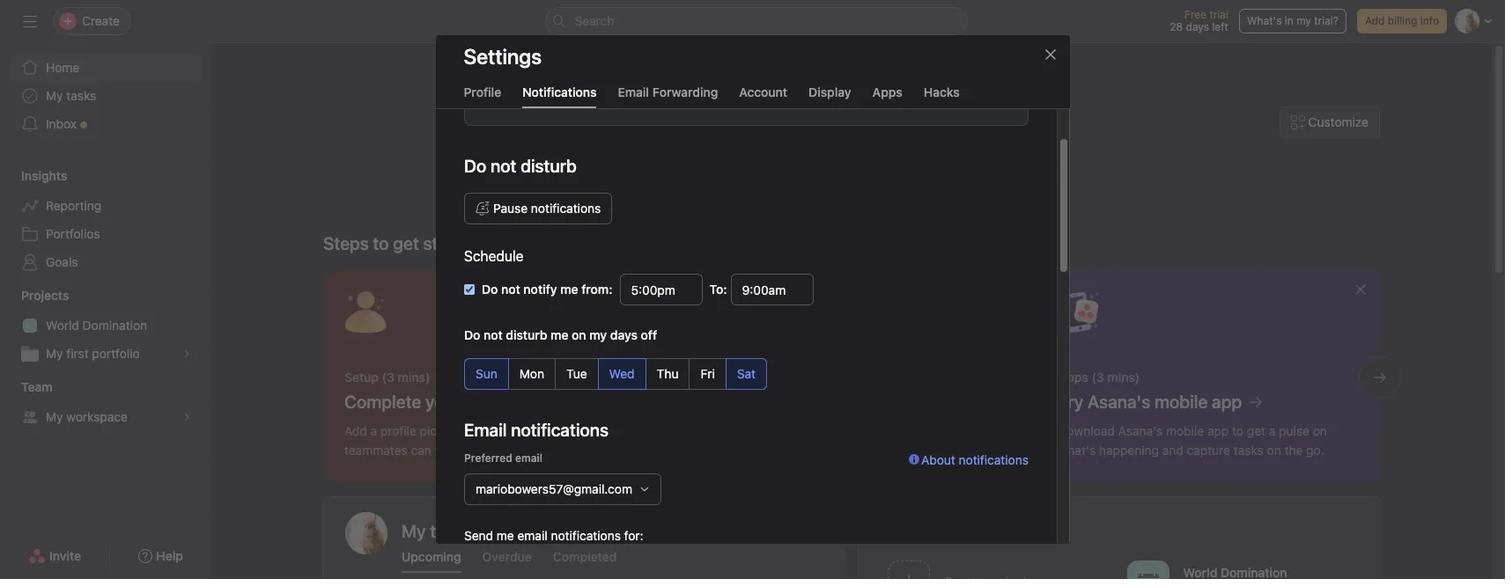 Task type: locate. For each thing, give the bounding box(es) containing it.
email
[[618, 85, 649, 100]]

do not disturb
[[464, 156, 576, 176]]

goals
[[46, 255, 78, 269]]

my left first
[[46, 346, 63, 361]]

on
[[571, 328, 586, 343]]

preferred email
[[464, 452, 542, 465]]

invite
[[49, 549, 81, 564]]

world domination
[[46, 318, 147, 333]]

in
[[1285, 14, 1293, 27]]

3 my from the top
[[46, 410, 63, 424]]

not
[[501, 282, 520, 297], [483, 328, 502, 343]]

1 vertical spatial my
[[46, 346, 63, 361]]

not for disturb
[[483, 328, 502, 343]]

mariobowers57@gmail.com
[[475, 482, 632, 497]]

my left tasks
[[46, 88, 63, 103]]

do for do not notify me from:
[[481, 282, 497, 297]]

team
[[21, 380, 53, 395]]

what's
[[1247, 14, 1282, 27]]

days off
[[610, 328, 657, 343]]

about
[[921, 453, 955, 468]]

do right do not notify me from: option
[[481, 282, 497, 297]]

trial
[[1209, 8, 1228, 21]]

portfolio
[[92, 346, 140, 361]]

reporting link
[[11, 192, 201, 220]]

not left notify
[[501, 282, 520, 297]]

completed button
[[553, 550, 617, 573]]

0 vertical spatial my
[[46, 88, 63, 103]]

1 vertical spatial me
[[496, 528, 514, 543]]

trial?
[[1314, 14, 1339, 27]]

email forwarding button
[[618, 85, 718, 108]]

notifications up 'completed'
[[550, 528, 620, 543]]

notifications inside dropdown button
[[530, 201, 600, 216]]

add billing info
[[1365, 14, 1439, 27]]

home
[[46, 60, 79, 75]]

my right on
[[589, 328, 606, 343]]

projects element
[[0, 280, 211, 372]]

do left 'not disturb'
[[464, 156, 486, 176]]

upcoming
[[402, 550, 461, 564]]

my down team
[[46, 410, 63, 424]]

preferred
[[464, 452, 512, 465]]

add
[[1365, 14, 1385, 27]]

me
[[550, 328, 568, 343], [496, 528, 514, 543]]

notifications button
[[522, 85, 597, 108]]

portfolios
[[46, 226, 100, 241]]

my tasks
[[402, 521, 472, 542]]

upcoming button
[[402, 550, 461, 573]]

notify
[[523, 282, 557, 297]]

world domination link
[[11, 312, 201, 340]]

0 vertical spatial me
[[550, 328, 568, 343]]

sun
[[475, 366, 497, 381]]

2 my from the top
[[46, 346, 63, 361]]

apps button
[[872, 85, 902, 108]]

1 vertical spatial do
[[481, 282, 497, 297]]

my right in
[[1296, 14, 1311, 27]]

1 vertical spatial my
[[589, 328, 606, 343]]

email forwarding
[[618, 85, 718, 100]]

my inside my first portfolio link
[[46, 346, 63, 361]]

about notifications link
[[908, 451, 1028, 527]]

customize button
[[1279, 107, 1380, 138]]

to
[[373, 233, 389, 254]]

mb button
[[345, 513, 387, 555]]

steps to get started
[[323, 233, 480, 254]]

invite button
[[17, 541, 93, 572]]

2 vertical spatial my
[[46, 410, 63, 424]]

1 horizontal spatial my
[[1296, 14, 1311, 27]]

my for my tasks
[[46, 88, 63, 103]]

None text field
[[619, 274, 702, 306], [730, 274, 813, 306], [619, 274, 702, 306], [730, 274, 813, 306]]

my
[[46, 88, 63, 103], [46, 346, 63, 361], [46, 410, 63, 424]]

my tasks link
[[402, 520, 823, 544]]

1 vertical spatial notifications
[[958, 453, 1028, 468]]

pause
[[493, 201, 527, 216]]

teams element
[[0, 372, 211, 435]]

customize
[[1308, 114, 1369, 129]]

insights button
[[0, 167, 67, 185]]

my inside global element
[[46, 88, 63, 103]]

1 vertical spatial not
[[483, 328, 502, 343]]

do for do not disturb
[[464, 156, 486, 176]]

left
[[1212, 20, 1228, 33]]

2 vertical spatial do
[[464, 328, 480, 343]]

not left the disturb
[[483, 328, 502, 343]]

display button
[[809, 85, 851, 108]]

first
[[66, 346, 89, 361]]

do up sun
[[464, 328, 480, 343]]

insights
[[21, 168, 67, 183]]

0 vertical spatial notifications
[[530, 201, 600, 216]]

email
[[515, 452, 542, 465], [517, 528, 547, 543]]

add billing info button
[[1357, 9, 1447, 33]]

notifications down 'not disturb'
[[530, 201, 600, 216]]

my inside my workspace link
[[46, 410, 63, 424]]

1 my from the top
[[46, 88, 63, 103]]

account
[[739, 85, 787, 100]]

do for do not disturb me on my days off
[[464, 328, 480, 343]]

0 vertical spatial email
[[515, 452, 542, 465]]

days
[[1186, 20, 1209, 33]]

not for notify
[[501, 282, 520, 297]]

thu
[[656, 366, 678, 381]]

free trial 28 days left
[[1170, 8, 1228, 33]]

0 vertical spatial my
[[1296, 14, 1311, 27]]

email up overdue
[[517, 528, 547, 543]]

my first portfolio link
[[11, 340, 201, 368]]

my workspace link
[[11, 403, 201, 432]]

apps
[[872, 85, 902, 100]]

0 horizontal spatial me
[[496, 528, 514, 543]]

mon
[[519, 366, 544, 381]]

workspace
[[66, 410, 128, 424]]

inbox link
[[11, 110, 201, 138]]

email down email notifications
[[515, 452, 542, 465]]

about notifications
[[921, 453, 1028, 468]]

forwarding
[[652, 85, 718, 100]]

0 vertical spatial do
[[464, 156, 486, 176]]

0 vertical spatial not
[[501, 282, 520, 297]]

me from:
[[560, 282, 612, 297]]

account button
[[739, 85, 787, 108]]

me left on
[[550, 328, 568, 343]]

notifications right about
[[958, 453, 1028, 468]]

me up overdue
[[496, 528, 514, 543]]

search button
[[545, 7, 967, 35]]

wed
[[609, 366, 634, 381]]



Task type: vqa. For each thing, say whether or not it's contained in the screenshot.
Add Items To Starred image
no



Task type: describe. For each thing, give the bounding box(es) containing it.
1 vertical spatial email
[[517, 528, 547, 543]]

what's in my trial?
[[1247, 14, 1339, 27]]

28
[[1170, 20, 1183, 33]]

world
[[46, 318, 79, 333]]

1 horizontal spatial me
[[550, 328, 568, 343]]

notifications for about notifications
[[958, 453, 1028, 468]]

notifications for pause notifications
[[530, 201, 600, 216]]

global element
[[0, 43, 211, 149]]

settings
[[464, 44, 542, 69]]

notifications
[[522, 85, 597, 100]]

get started
[[393, 233, 480, 254]]

search list box
[[545, 7, 967, 35]]

display
[[809, 85, 851, 100]]

steps
[[323, 233, 369, 254]]

tasks
[[66, 88, 96, 103]]

insights element
[[0, 160, 211, 280]]

mariobowers57@gmail.com button
[[464, 474, 661, 505]]

my tasks
[[46, 88, 96, 103]]

billing
[[1388, 14, 1417, 27]]

2 vertical spatial notifications
[[550, 528, 620, 543]]

email notifications
[[464, 420, 608, 440]]

goals link
[[11, 248, 201, 277]]

close image
[[1043, 48, 1057, 62]]

hide sidebar image
[[23, 14, 37, 28]]

info
[[1420, 14, 1439, 27]]

hacks button
[[924, 85, 960, 108]]

domination
[[82, 318, 147, 333]]

disturb
[[505, 328, 547, 343]]

fri
[[700, 366, 714, 381]]

send
[[464, 528, 493, 543]]

my for my workspace
[[46, 410, 63, 424]]

for:
[[624, 528, 643, 543]]

Do not notify me from: checkbox
[[464, 284, 474, 295]]

overdue button
[[482, 550, 532, 573]]

pause notifications
[[493, 201, 600, 216]]

0 horizontal spatial my
[[589, 328, 606, 343]]

my workspace
[[46, 410, 128, 424]]

scroll card carousel right image
[[1373, 371, 1387, 385]]

portfolios link
[[11, 220, 201, 248]]

projects button
[[0, 287, 69, 305]]

do not disturb me on my days off
[[464, 328, 657, 343]]

do not notify me from:
[[481, 282, 612, 297]]

what's in my trial? button
[[1239, 9, 1346, 33]]

profile button
[[464, 85, 501, 108]]

home link
[[11, 54, 201, 82]]

pause notifications button
[[464, 193, 612, 225]]

sat
[[737, 366, 755, 381]]

hacks
[[924, 85, 960, 100]]

inbox
[[46, 116, 77, 131]]

projects
[[21, 288, 69, 303]]

mb
[[356, 526, 377, 542]]

my for my first portfolio
[[46, 346, 63, 361]]

profile
[[464, 85, 501, 100]]

completed
[[553, 550, 617, 564]]

free
[[1184, 8, 1207, 21]]

tue
[[566, 366, 587, 381]]

calendar image
[[1137, 571, 1158, 579]]

not disturb
[[490, 156, 576, 176]]

to:
[[709, 282, 727, 297]]

my inside button
[[1296, 14, 1311, 27]]

team button
[[0, 379, 53, 396]]

overdue
[[482, 550, 532, 564]]

my tasks link
[[11, 82, 201, 110]]

search
[[575, 13, 614, 28]]

schedule
[[464, 248, 523, 264]]



